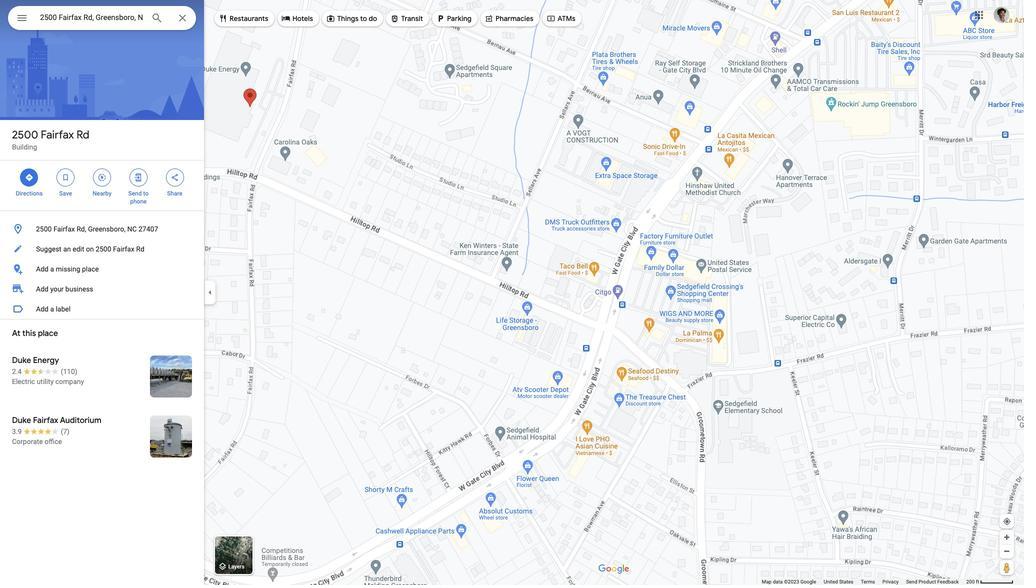 Task type: locate. For each thing, give the bounding box(es) containing it.
200
[[967, 579, 975, 585]]

a for label
[[50, 305, 54, 313]]

1 duke from the top
[[12, 356, 31, 366]]

1 vertical spatial send
[[907, 579, 918, 585]]

send
[[128, 190, 142, 197], [907, 579, 918, 585]]

fairfax up 3.9 stars 7 reviews image
[[33, 416, 58, 426]]


[[219, 13, 228, 24]]

0 horizontal spatial send
[[128, 190, 142, 197]]

add a missing place
[[36, 265, 99, 273]]

united states button
[[824, 579, 854, 585]]

0 horizontal spatial rd
[[77, 128, 89, 142]]

 button
[[8, 6, 36, 32]]

duke up 2.4
[[12, 356, 31, 366]]


[[390, 13, 399, 24]]

utility
[[37, 378, 54, 386]]

rd
[[77, 128, 89, 142], [136, 245, 145, 253]]

place down "suggest an edit on 2500 fairfax rd"
[[82, 265, 99, 273]]

add
[[36, 265, 49, 273], [36, 285, 49, 293], [36, 305, 49, 313]]

add inside button
[[36, 265, 49, 273]]

nearby
[[93, 190, 112, 197]]

to left do
[[360, 14, 367, 23]]

a
[[50, 265, 54, 273], [50, 305, 54, 313]]

0 horizontal spatial to
[[143, 190, 149, 197]]

place right this
[[38, 329, 58, 339]]

None field
[[40, 12, 143, 24]]

phone
[[130, 198, 147, 205]]

2 add from the top
[[36, 285, 49, 293]]

 hotels
[[282, 13, 313, 24]]

fairfax up  at top
[[41, 128, 74, 142]]

actions for 2500 fairfax rd region
[[0, 161, 204, 211]]

rd inside button
[[136, 245, 145, 253]]

1 horizontal spatial to
[[360, 14, 367, 23]]

3 add from the top
[[36, 305, 49, 313]]

fairfax inside "button"
[[53, 225, 75, 233]]

0 vertical spatial rd
[[77, 128, 89, 142]]

to
[[360, 14, 367, 23], [143, 190, 149, 197]]

2500 fairfax rd building
[[12, 128, 89, 151]]

transit
[[401, 14, 423, 23]]

a inside add a label "button"
[[50, 305, 54, 313]]


[[326, 13, 335, 24]]

0 vertical spatial add
[[36, 265, 49, 273]]

restaurants
[[230, 14, 269, 23]]

2500 Fairfax Rd, Greensboro, NC 27407 field
[[8, 6, 196, 30]]

feedback
[[938, 579, 959, 585]]


[[547, 13, 556, 24]]

1 horizontal spatial rd
[[136, 245, 145, 253]]

2 a from the top
[[50, 305, 54, 313]]

a left label
[[50, 305, 54, 313]]

2500 up building
[[12, 128, 38, 142]]

united
[[824, 579, 839, 585]]

1 a from the top
[[50, 265, 54, 273]]

send inside button
[[907, 579, 918, 585]]

2500 right on
[[96, 245, 111, 253]]

place
[[82, 265, 99, 273], [38, 329, 58, 339]]

2500 inside button
[[96, 245, 111, 253]]

2.4 stars 110 reviews image
[[12, 367, 77, 377]]


[[485, 13, 494, 24]]

send to phone
[[128, 190, 149, 205]]

3.9
[[12, 428, 22, 436]]

footer containing map data ©2023 google
[[762, 579, 967, 585]]

a left "missing"
[[50, 265, 54, 273]]

atms
[[558, 14, 576, 23]]

add for add your business
[[36, 285, 49, 293]]

1 vertical spatial rd
[[136, 245, 145, 253]]

1 horizontal spatial send
[[907, 579, 918, 585]]

footer
[[762, 579, 967, 585]]

1 vertical spatial 2500
[[36, 225, 52, 233]]

footer inside the google maps element
[[762, 579, 967, 585]]

edit
[[73, 245, 84, 253]]

fairfax left rd,
[[53, 225, 75, 233]]

united states
[[824, 579, 854, 585]]

google account: tariq douglas  
(tariq.douglas@adept.ai) image
[[994, 7, 1010, 23]]

to up the phone at the left top of the page
[[143, 190, 149, 197]]

none field inside 2500 fairfax rd, greensboro, nc 27407 field
[[40, 12, 143, 24]]

map
[[762, 579, 772, 585]]

0 vertical spatial duke
[[12, 356, 31, 366]]

1 vertical spatial duke
[[12, 416, 31, 426]]

2 duke from the top
[[12, 416, 31, 426]]

2500 inside "button"
[[36, 225, 52, 233]]


[[61, 172, 70, 183]]

fairfax down 'nc'
[[113, 245, 135, 253]]

add left label
[[36, 305, 49, 313]]

fairfax
[[41, 128, 74, 142], [53, 225, 75, 233], [113, 245, 135, 253], [33, 416, 58, 426]]

fairfax for rd,
[[53, 225, 75, 233]]


[[25, 172, 34, 183]]

send up the phone at the left top of the page
[[128, 190, 142, 197]]

0 vertical spatial to
[[360, 14, 367, 23]]

1 add from the top
[[36, 265, 49, 273]]

add down the suggest
[[36, 265, 49, 273]]

send inside send to phone
[[128, 190, 142, 197]]

1 vertical spatial add
[[36, 285, 49, 293]]

energy
[[33, 356, 59, 366]]

(7)
[[61, 428, 70, 436]]

on
[[86, 245, 94, 253]]

0 vertical spatial 2500
[[12, 128, 38, 142]]

1 vertical spatial place
[[38, 329, 58, 339]]

send left product
[[907, 579, 918, 585]]

a inside add a missing place button
[[50, 265, 54, 273]]

fairfax for auditorium
[[33, 416, 58, 426]]

google maps element
[[0, 0, 1025, 585]]

at
[[12, 329, 20, 339]]

add your business
[[36, 285, 93, 293]]

1 horizontal spatial place
[[82, 265, 99, 273]]

2500
[[12, 128, 38, 142], [36, 225, 52, 233], [96, 245, 111, 253]]

duke
[[12, 356, 31, 366], [12, 416, 31, 426]]

label
[[56, 305, 71, 313]]

2500 for rd,
[[36, 225, 52, 233]]

states
[[840, 579, 854, 585]]

data
[[773, 579, 783, 585]]

duke up 3.9
[[12, 416, 31, 426]]

place inside button
[[82, 265, 99, 273]]

privacy button
[[883, 579, 899, 585]]

2 vertical spatial 2500
[[96, 245, 111, 253]]

2.4
[[12, 368, 22, 376]]

 pharmacies
[[485, 13, 534, 24]]

add left your
[[36, 285, 49, 293]]

show your location image
[[1003, 517, 1012, 526]]

add inside "button"
[[36, 305, 49, 313]]

duke for duke fairfax auditorium
[[12, 416, 31, 426]]

2 vertical spatial add
[[36, 305, 49, 313]]

2500 for rd
[[12, 128, 38, 142]]

0 vertical spatial a
[[50, 265, 54, 273]]

0 vertical spatial place
[[82, 265, 99, 273]]

zoom out image
[[1004, 548, 1011, 555]]

terms
[[861, 579, 875, 585]]

2500 inside 2500 fairfax rd building
[[12, 128, 38, 142]]

0 vertical spatial send
[[128, 190, 142, 197]]

1 vertical spatial to
[[143, 190, 149, 197]]

1 vertical spatial a
[[50, 305, 54, 313]]

corporate
[[12, 438, 43, 446]]

corporate office
[[12, 438, 62, 446]]

add for add a missing place
[[36, 265, 49, 273]]

fairfax inside 2500 fairfax rd building
[[41, 128, 74, 142]]

2500 up the suggest
[[36, 225, 52, 233]]

200 ft button
[[967, 579, 1014, 585]]



Task type: describe. For each thing, give the bounding box(es) containing it.
duke energy
[[12, 356, 59, 366]]

 things to do
[[326, 13, 377, 24]]

pharmacies
[[496, 14, 534, 23]]

share
[[167, 190, 183, 197]]


[[436, 13, 445, 24]]

auditorium
[[60, 416, 102, 426]]

your
[[50, 285, 64, 293]]

 parking
[[436, 13, 472, 24]]

suggest an edit on 2500 fairfax rd
[[36, 245, 145, 253]]

layers
[[229, 564, 245, 571]]

a for missing
[[50, 265, 54, 273]]

company
[[55, 378, 84, 386]]

 search field
[[8, 6, 196, 32]]

rd,
[[77, 225, 86, 233]]

to inside  things to do
[[360, 14, 367, 23]]

google
[[801, 579, 817, 585]]

show street view coverage image
[[1000, 560, 1015, 575]]

zoom in image
[[1004, 534, 1011, 541]]

add a missing place button
[[0, 259, 204, 279]]

suggest
[[36, 245, 62, 253]]

add a label button
[[0, 299, 204, 319]]

suggest an edit on 2500 fairfax rd button
[[0, 239, 204, 259]]

©2023
[[784, 579, 800, 585]]

ft
[[977, 579, 980, 585]]

collapse side panel image
[[205, 287, 216, 298]]


[[134, 172, 143, 183]]

at this place
[[12, 329, 58, 339]]

terms button
[[861, 579, 875, 585]]

duke fairfax auditorium
[[12, 416, 102, 426]]

27407
[[139, 225, 158, 233]]

send product feedback button
[[907, 579, 959, 585]]

building
[[12, 143, 37, 151]]

product
[[919, 579, 937, 585]]

office
[[45, 438, 62, 446]]

200 ft
[[967, 579, 980, 585]]

map data ©2023 google
[[762, 579, 817, 585]]

fairfax for rd
[[41, 128, 74, 142]]

an
[[63, 245, 71, 253]]

(110)
[[61, 368, 77, 376]]


[[170, 172, 179, 183]]

directions
[[16, 190, 43, 197]]

business
[[65, 285, 93, 293]]

hotels
[[293, 14, 313, 23]]

3.9 stars 7 reviews image
[[12, 427, 70, 437]]

 atms
[[547, 13, 576, 24]]

things
[[337, 14, 359, 23]]

do
[[369, 14, 377, 23]]

2500 fairfax rd, greensboro, nc 27407 button
[[0, 219, 204, 239]]


[[98, 172, 107, 183]]

parking
[[447, 14, 472, 23]]

fairfax inside button
[[113, 245, 135, 253]]

send for send to phone
[[128, 190, 142, 197]]

electric utility company
[[12, 378, 84, 386]]

 restaurants
[[219, 13, 269, 24]]

this
[[22, 329, 36, 339]]

nc
[[127, 225, 137, 233]]

add your business link
[[0, 279, 204, 299]]

2500 fairfax rd, greensboro, nc 27407
[[36, 225, 158, 233]]

0 horizontal spatial place
[[38, 329, 58, 339]]

missing
[[56, 265, 80, 273]]

 transit
[[390, 13, 423, 24]]

greensboro,
[[88, 225, 126, 233]]


[[282, 13, 291, 24]]

to inside send to phone
[[143, 190, 149, 197]]

2500 fairfax rd main content
[[0, 0, 204, 585]]

add a label
[[36, 305, 71, 313]]

send for send product feedback
[[907, 579, 918, 585]]

privacy
[[883, 579, 899, 585]]

add for add a label
[[36, 305, 49, 313]]

rd inside 2500 fairfax rd building
[[77, 128, 89, 142]]

save
[[59, 190, 72, 197]]

send product feedback
[[907, 579, 959, 585]]

duke for duke energy
[[12, 356, 31, 366]]


[[16, 11, 28, 25]]

electric
[[12, 378, 35, 386]]



Task type: vqa. For each thing, say whether or not it's contained in the screenshot.


